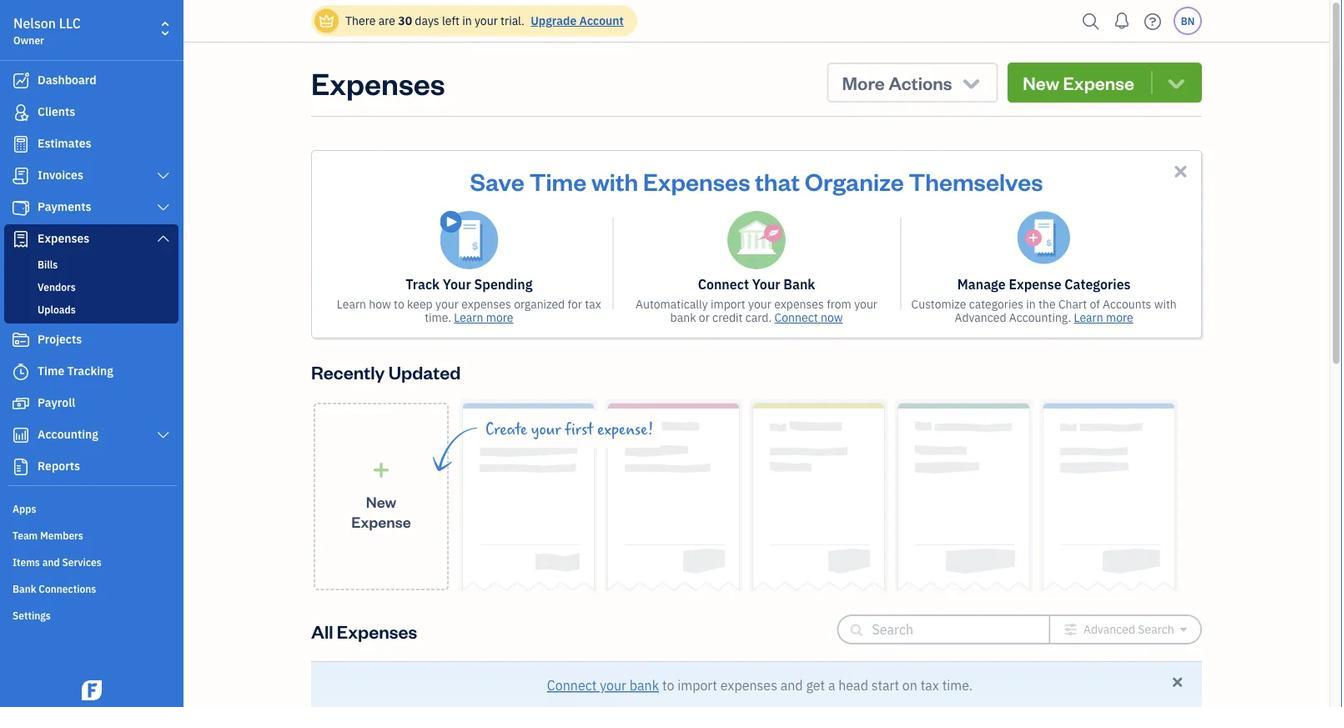 Task type: describe. For each thing, give the bounding box(es) containing it.
connect for connect now
[[775, 310, 818, 325]]

connect your bank to import expenses and get a head start on tax time.
[[547, 677, 973, 694]]

bills
[[38, 258, 58, 271]]

trial.
[[501, 13, 525, 28]]

start
[[871, 677, 899, 694]]

to inside "learn how to keep your expenses organized for tax time."
[[394, 297, 404, 312]]

bank inside automatically import your expenses from your bank or credit card.
[[670, 310, 696, 325]]

Search text field
[[872, 616, 1022, 643]]

connect your bank button
[[547, 676, 659, 696]]

organized
[[514, 297, 565, 312]]

projects
[[38, 332, 82, 347]]

expense image
[[11, 231, 31, 248]]

chevron large down image for expenses
[[156, 232, 171, 245]]

apps link
[[4, 495, 179, 520]]

invoice image
[[11, 168, 31, 184]]

tax inside "learn how to keep your expenses organized for tax time."
[[585, 297, 601, 312]]

chart image
[[11, 427, 31, 444]]

there
[[345, 13, 376, 28]]

llc
[[59, 15, 81, 32]]

bank inside "link"
[[13, 582, 36, 596]]

nelson llc owner
[[13, 15, 81, 47]]

organize
[[805, 165, 904, 196]]

notifications image
[[1109, 4, 1135, 38]]

how
[[369, 297, 391, 312]]

settings
[[13, 609, 51, 622]]

time tracking
[[38, 363, 113, 379]]

more actions
[[842, 70, 952, 94]]

reports link
[[4, 452, 179, 482]]

expense!
[[597, 420, 654, 439]]

new expense button
[[1008, 63, 1202, 103]]

automatically
[[636, 297, 708, 312]]

expense for manage expense categories image
[[1009, 276, 1061, 293]]

head
[[838, 677, 868, 694]]

import inside automatically import your expenses from your bank or credit card.
[[711, 297, 745, 312]]

time inside main element
[[38, 363, 64, 379]]

clients link
[[4, 98, 179, 128]]

owner
[[13, 33, 44, 47]]

dashboard link
[[4, 66, 179, 96]]

create
[[485, 420, 527, 439]]

1 horizontal spatial time
[[529, 165, 587, 196]]

accounts
[[1103, 297, 1151, 312]]

there are 30 days left in your trial. upgrade account
[[345, 13, 624, 28]]

project image
[[11, 332, 31, 349]]

learn how to keep your expenses organized for tax time.
[[337, 297, 601, 325]]

connections
[[39, 582, 96, 596]]

1 vertical spatial tax
[[921, 677, 939, 694]]

expenses down the are
[[311, 63, 445, 102]]

30
[[398, 13, 412, 28]]

upgrade
[[531, 13, 577, 28]]

2 vertical spatial connect
[[547, 677, 597, 694]]

from
[[827, 297, 852, 312]]

connect your bank
[[698, 276, 815, 293]]

1 vertical spatial import
[[677, 677, 717, 694]]

account
[[579, 13, 624, 28]]

track
[[406, 276, 440, 293]]

services
[[62, 556, 102, 569]]

manage
[[957, 276, 1006, 293]]

estimates
[[38, 136, 91, 151]]

items and services
[[13, 556, 102, 569]]

are
[[378, 13, 395, 28]]

in inside customize categories in the chart of accounts with advanced accounting.
[[1026, 297, 1036, 312]]

connect your bank image
[[727, 211, 786, 269]]

accounting link
[[4, 420, 179, 450]]

bank connections
[[13, 582, 96, 596]]

projects link
[[4, 325, 179, 355]]

chevron large down image for invoices
[[156, 169, 171, 183]]

connect for connect your bank
[[698, 276, 749, 293]]

connect now
[[775, 310, 843, 325]]

payments
[[38, 199, 91, 214]]

learn for track your spending
[[454, 310, 483, 325]]

advanced
[[955, 310, 1006, 325]]

learn more for spending
[[454, 310, 513, 325]]

more actions button
[[827, 63, 998, 103]]

upgrade account link
[[527, 13, 624, 28]]

that
[[755, 165, 800, 196]]

new expense link
[[314, 403, 449, 591]]

bank connections link
[[4, 576, 179, 601]]

payment image
[[11, 199, 31, 216]]

on
[[902, 677, 917, 694]]

plus image
[[372, 461, 391, 479]]

new inside button
[[1023, 70, 1059, 94]]

1 horizontal spatial bank
[[784, 276, 815, 293]]

get
[[806, 677, 825, 694]]

team members link
[[4, 522, 179, 547]]

accounting.
[[1009, 310, 1071, 325]]

settings link
[[4, 602, 179, 627]]

1 vertical spatial and
[[780, 677, 803, 694]]

items
[[13, 556, 40, 569]]

chevron large down image for payments
[[156, 201, 171, 214]]

time tracking link
[[4, 357, 179, 387]]

learn inside "learn how to keep your expenses organized for tax time."
[[337, 297, 366, 312]]



Task type: locate. For each thing, give the bounding box(es) containing it.
more down spending
[[486, 310, 513, 325]]

expense down plus icon
[[351, 512, 411, 532]]

chart
[[1058, 297, 1087, 312]]

1 horizontal spatial in
[[1026, 297, 1036, 312]]

chevron large down image inside expenses link
[[156, 232, 171, 245]]

more
[[842, 70, 885, 94]]

2 horizontal spatial connect
[[775, 310, 818, 325]]

and right items
[[42, 556, 60, 569]]

payroll link
[[4, 389, 179, 419]]

1 horizontal spatial more
[[1106, 310, 1133, 325]]

payments link
[[4, 193, 179, 223]]

dashboard image
[[11, 73, 31, 89]]

team
[[13, 529, 38, 542]]

2 more from the left
[[1106, 310, 1133, 325]]

new expense button
[[1008, 63, 1202, 103]]

1 horizontal spatial bank
[[670, 310, 696, 325]]

1 vertical spatial bank
[[13, 582, 36, 596]]

0 horizontal spatial learn more
[[454, 310, 513, 325]]

to right "how" at the left of page
[[394, 297, 404, 312]]

learn more for categories
[[1074, 310, 1133, 325]]

items and services link
[[4, 549, 179, 574]]

create your first expense!
[[485, 420, 654, 439]]

0 vertical spatial in
[[462, 13, 472, 28]]

the
[[1039, 297, 1056, 312]]

time. inside "learn how to keep your expenses organized for tax time."
[[425, 310, 451, 325]]

1 horizontal spatial expense
[[1009, 276, 1061, 293]]

1 horizontal spatial to
[[662, 677, 674, 694]]

bank
[[784, 276, 815, 293], [13, 582, 36, 596]]

0 vertical spatial to
[[394, 297, 404, 312]]

first
[[565, 420, 593, 439]]

expenses for and
[[720, 677, 777, 694]]

expense inside button
[[1063, 70, 1134, 94]]

bn
[[1181, 14, 1195, 28]]

chevron large down image up expenses link
[[156, 201, 171, 214]]

2 horizontal spatial learn
[[1074, 310, 1103, 325]]

customize
[[911, 297, 966, 312]]

new expense inside new expense link
[[351, 492, 411, 532]]

report image
[[11, 459, 31, 475]]

0 horizontal spatial bank
[[13, 582, 36, 596]]

2 chevron large down image from the top
[[156, 201, 171, 214]]

learn down categories at the right top
[[1074, 310, 1103, 325]]

learn more down categories at the right top
[[1074, 310, 1133, 325]]

your for track
[[443, 276, 471, 293]]

0 vertical spatial time.
[[425, 310, 451, 325]]

credit
[[712, 310, 743, 325]]

import
[[711, 297, 745, 312], [677, 677, 717, 694]]

1 chevron large down image from the top
[[156, 169, 171, 183]]

time. down track at top
[[425, 310, 451, 325]]

days
[[415, 13, 439, 28]]

learn more down the track your spending
[[454, 310, 513, 325]]

expense up 'the' at top right
[[1009, 276, 1061, 293]]

1 vertical spatial time
[[38, 363, 64, 379]]

tax right for
[[585, 297, 601, 312]]

accounting
[[38, 427, 98, 442]]

learn left "how" at the left of page
[[337, 297, 366, 312]]

money image
[[11, 395, 31, 412]]

your for connect
[[752, 276, 780, 293]]

apps
[[13, 502, 36, 515]]

1 horizontal spatial connect
[[698, 276, 749, 293]]

chevrondown image right actions
[[960, 71, 983, 94]]

timer image
[[11, 364, 31, 380]]

0 vertical spatial chevron large down image
[[156, 232, 171, 245]]

0 vertical spatial expense
[[1063, 70, 1134, 94]]

0 horizontal spatial to
[[394, 297, 404, 312]]

spending
[[474, 276, 533, 293]]

1 horizontal spatial with
[[1154, 297, 1177, 312]]

expenses for organized
[[461, 297, 511, 312]]

actions
[[888, 70, 952, 94]]

1 horizontal spatial and
[[780, 677, 803, 694]]

expenses left from on the right top of the page
[[774, 297, 824, 312]]

tax right on
[[921, 677, 939, 694]]

now
[[821, 310, 843, 325]]

new
[[1023, 70, 1059, 94], [366, 492, 396, 512]]

0 horizontal spatial expense
[[351, 512, 411, 532]]

track your spending image
[[440, 211, 498, 269]]

1 chevrondown image from the left
[[960, 71, 983, 94]]

1 horizontal spatial time.
[[942, 677, 973, 694]]

1 vertical spatial bank
[[630, 677, 659, 694]]

expenses down spending
[[461, 297, 511, 312]]

1 your from the left
[[443, 276, 471, 293]]

your inside "learn how to keep your expenses organized for tax time."
[[435, 297, 459, 312]]

clients
[[38, 104, 75, 119]]

with
[[591, 165, 638, 196], [1154, 297, 1177, 312]]

2 vertical spatial expense
[[351, 512, 411, 532]]

expenses inside automatically import your expenses from your bank or credit card.
[[774, 297, 824, 312]]

2 chevrondown image from the left
[[1165, 71, 1188, 94]]

0 vertical spatial new expense
[[1023, 70, 1134, 94]]

0 horizontal spatial new
[[366, 492, 396, 512]]

nelson
[[13, 15, 56, 32]]

and left get
[[780, 677, 803, 694]]

members
[[40, 529, 83, 542]]

in left 'the' at top right
[[1026, 297, 1036, 312]]

of
[[1090, 297, 1100, 312]]

customize categories in the chart of accounts with advanced accounting.
[[911, 297, 1177, 325]]

vendors link
[[8, 277, 175, 297]]

0 horizontal spatial more
[[486, 310, 513, 325]]

close image
[[1171, 162, 1190, 181]]

card.
[[745, 310, 772, 325]]

0 vertical spatial bank
[[784, 276, 815, 293]]

0 horizontal spatial learn
[[337, 297, 366, 312]]

to right connect your bank button
[[662, 677, 674, 694]]

chevron large down image up the bills link
[[156, 232, 171, 245]]

time.
[[425, 310, 451, 325], [942, 677, 973, 694]]

tax
[[585, 297, 601, 312], [921, 677, 939, 694]]

1 vertical spatial in
[[1026, 297, 1036, 312]]

main element
[[0, 0, 225, 707]]

or
[[699, 310, 710, 325]]

chevrondown image down "bn"
[[1165, 71, 1188, 94]]

vendors
[[38, 280, 76, 294]]

all
[[311, 619, 333, 643]]

1 horizontal spatial new expense
[[1023, 70, 1134, 94]]

chevrondown image for new expense
[[1165, 71, 1188, 94]]

manage expense categories image
[[1017, 211, 1071, 264]]

updated
[[388, 360, 461, 384]]

1 vertical spatial to
[[662, 677, 674, 694]]

go to help image
[[1139, 9, 1166, 34]]

0 horizontal spatial chevrondown image
[[960, 71, 983, 94]]

expense for plus icon
[[351, 512, 411, 532]]

1 vertical spatial new expense
[[351, 492, 411, 532]]

chevrondown image for more actions
[[960, 71, 983, 94]]

learn down the track your spending
[[454, 310, 483, 325]]

all expenses
[[311, 619, 417, 643]]

expenses link
[[4, 224, 179, 254]]

time
[[529, 165, 587, 196], [38, 363, 64, 379]]

0 vertical spatial new
[[1023, 70, 1059, 94]]

1 horizontal spatial chevrondown image
[[1165, 71, 1188, 94]]

chevron large down image down payroll link
[[156, 429, 171, 442]]

bn button
[[1174, 7, 1202, 35]]

2 learn more from the left
[[1074, 310, 1133, 325]]

more
[[486, 310, 513, 325], [1106, 310, 1133, 325]]

themselves
[[909, 165, 1043, 196]]

in right left
[[462, 13, 472, 28]]

new expense down plus icon
[[351, 492, 411, 532]]

1 more from the left
[[486, 310, 513, 325]]

invoices link
[[4, 161, 179, 191]]

search image
[[1078, 9, 1104, 34]]

chevrondown image
[[960, 71, 983, 94], [1165, 71, 1188, 94]]

0 horizontal spatial tax
[[585, 297, 601, 312]]

your
[[475, 13, 498, 28], [435, 297, 459, 312], [748, 297, 771, 312], [854, 297, 878, 312], [531, 420, 561, 439], [600, 677, 626, 694]]

crown image
[[318, 12, 335, 30]]

payroll
[[38, 395, 75, 410]]

reports
[[38, 458, 80, 474]]

more for spending
[[486, 310, 513, 325]]

1 horizontal spatial your
[[752, 276, 780, 293]]

1 vertical spatial expense
[[1009, 276, 1061, 293]]

expense down the search icon
[[1063, 70, 1134, 94]]

expenses
[[311, 63, 445, 102], [643, 165, 750, 196], [38, 231, 89, 246], [337, 619, 417, 643]]

learn more
[[454, 310, 513, 325], [1074, 310, 1133, 325]]

time right save
[[529, 165, 587, 196]]

1 vertical spatial connect
[[775, 310, 818, 325]]

0 horizontal spatial your
[[443, 276, 471, 293]]

client image
[[11, 104, 31, 121]]

1 vertical spatial chevron large down image
[[156, 201, 171, 214]]

0 vertical spatial tax
[[585, 297, 601, 312]]

to
[[394, 297, 404, 312], [662, 677, 674, 694]]

chevrondown image inside new expense button
[[1165, 71, 1188, 94]]

more for categories
[[1106, 310, 1133, 325]]

with inside customize categories in the chart of accounts with advanced accounting.
[[1154, 297, 1177, 312]]

1 vertical spatial with
[[1154, 297, 1177, 312]]

chevron large down image up payments link
[[156, 169, 171, 183]]

1 horizontal spatial tax
[[921, 677, 939, 694]]

expenses inside main element
[[38, 231, 89, 246]]

expenses inside "learn how to keep your expenses organized for tax time."
[[461, 297, 511, 312]]

chevron large down image inside accounting 'link'
[[156, 429, 171, 442]]

dashboard
[[38, 72, 96, 88]]

new expense down the search icon
[[1023, 70, 1134, 94]]

save
[[470, 165, 525, 196]]

0 vertical spatial time
[[529, 165, 587, 196]]

chevron large down image for accounting
[[156, 429, 171, 442]]

recently updated
[[311, 360, 461, 384]]

0 vertical spatial bank
[[670, 310, 696, 325]]

chevron large down image
[[156, 232, 171, 245], [156, 429, 171, 442]]

learn for manage expense categories
[[1074, 310, 1103, 325]]

1 horizontal spatial learn more
[[1074, 310, 1133, 325]]

chevrondown image inside more actions dropdown button
[[960, 71, 983, 94]]

2 your from the left
[[752, 276, 780, 293]]

bank up connect now
[[784, 276, 815, 293]]

0 vertical spatial chevron large down image
[[156, 169, 171, 183]]

expenses right all
[[337, 619, 417, 643]]

team members
[[13, 529, 83, 542]]

1 horizontal spatial new
[[1023, 70, 1059, 94]]

keep
[[407, 297, 433, 312]]

time right timer image
[[38, 363, 64, 379]]

chevron large down image
[[156, 169, 171, 183], [156, 201, 171, 214]]

more right of in the top of the page
[[1106, 310, 1133, 325]]

save time with expenses that organize themselves
[[470, 165, 1043, 196]]

categories
[[969, 297, 1023, 312]]

your up automatically import your expenses from your bank or credit card.
[[752, 276, 780, 293]]

and inside main element
[[42, 556, 60, 569]]

expense
[[1063, 70, 1134, 94], [1009, 276, 1061, 293], [351, 512, 411, 532]]

2 chevron large down image from the top
[[156, 429, 171, 442]]

expenses left get
[[720, 677, 777, 694]]

uploads link
[[8, 299, 175, 319]]

2 horizontal spatial expense
[[1063, 70, 1134, 94]]

bank down items
[[13, 582, 36, 596]]

manage expense categories
[[957, 276, 1131, 293]]

time. right on
[[942, 677, 973, 694]]

1 vertical spatial chevron large down image
[[156, 429, 171, 442]]

close image
[[1170, 675, 1185, 690]]

invoices
[[38, 167, 83, 183]]

categories
[[1065, 276, 1131, 293]]

estimate image
[[11, 136, 31, 153]]

tracking
[[67, 363, 113, 379]]

0 horizontal spatial bank
[[630, 677, 659, 694]]

0 horizontal spatial with
[[591, 165, 638, 196]]

0 horizontal spatial connect
[[547, 677, 597, 694]]

1 horizontal spatial learn
[[454, 310, 483, 325]]

0 vertical spatial connect
[[698, 276, 749, 293]]

0 horizontal spatial and
[[42, 556, 60, 569]]

0 vertical spatial with
[[591, 165, 638, 196]]

1 learn more from the left
[[454, 310, 513, 325]]

0 horizontal spatial in
[[462, 13, 472, 28]]

recently
[[311, 360, 385, 384]]

a
[[828, 677, 835, 694]]

automatically import your expenses from your bank or credit card.
[[636, 297, 878, 325]]

1 chevron large down image from the top
[[156, 232, 171, 245]]

bills link
[[8, 254, 175, 274]]

expenses
[[461, 297, 511, 312], [774, 297, 824, 312], [720, 677, 777, 694]]

0 vertical spatial and
[[42, 556, 60, 569]]

your up "learn how to keep your expenses organized for tax time."
[[443, 276, 471, 293]]

expenses up 'bills'
[[38, 231, 89, 246]]

1 vertical spatial time.
[[942, 677, 973, 694]]

0 horizontal spatial time.
[[425, 310, 451, 325]]

freshbooks image
[[78, 681, 105, 701]]

chevron large down image inside invoices link
[[156, 169, 171, 183]]

0 vertical spatial import
[[711, 297, 745, 312]]

0 horizontal spatial time
[[38, 363, 64, 379]]

0 horizontal spatial new expense
[[351, 492, 411, 532]]

bank
[[670, 310, 696, 325], [630, 677, 659, 694]]

new expense inside new expense button
[[1023, 70, 1134, 94]]

for
[[568, 297, 582, 312]]

1 vertical spatial new
[[366, 492, 396, 512]]

expenses left that
[[643, 165, 750, 196]]



Task type: vqa. For each thing, say whether or not it's contained in the screenshot.
credit
yes



